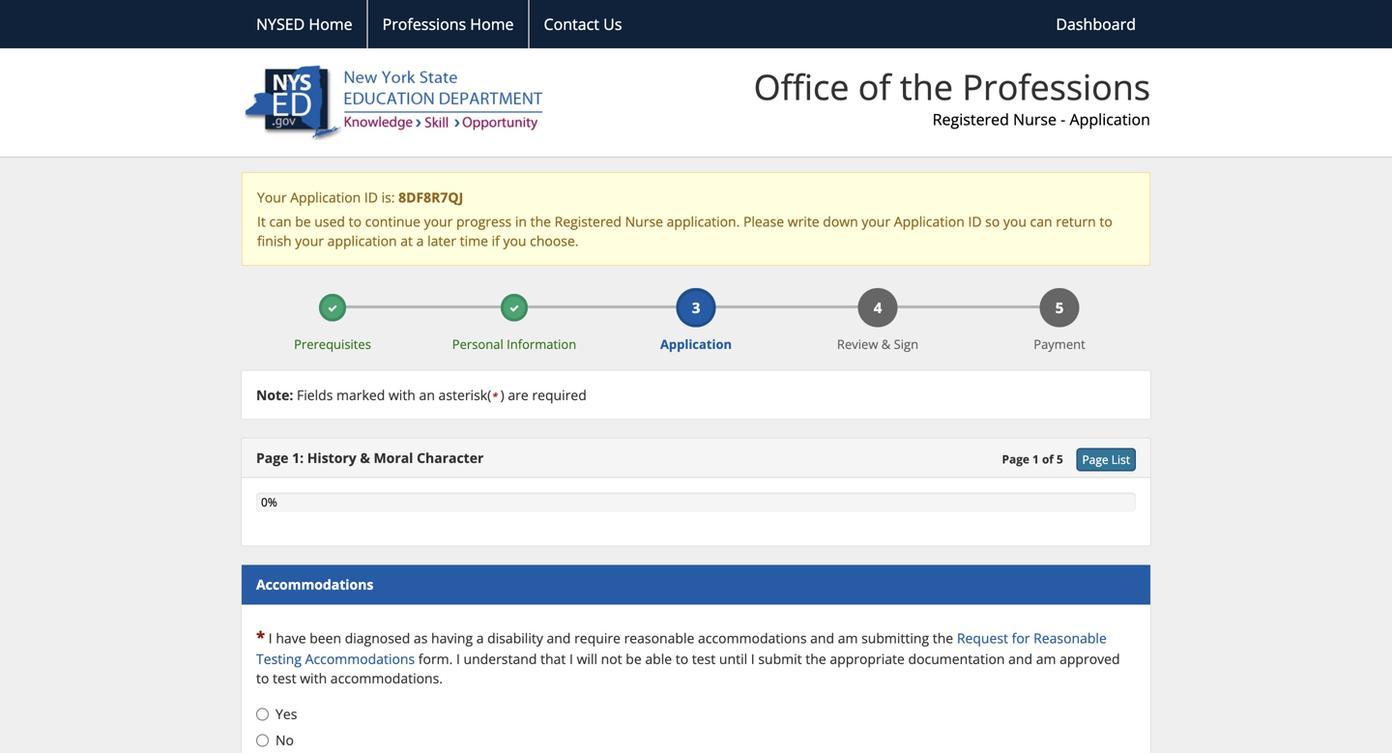 Task type: vqa. For each thing, say whether or not it's contained in the screenshot.


Task type: describe. For each thing, give the bounding box(es) containing it.
until
[[719, 650, 748, 668]]

0 vertical spatial you
[[1004, 212, 1027, 231]]

down
[[823, 212, 858, 231]]

page for page list
[[1082, 452, 1109, 468]]

0 horizontal spatial your
[[295, 232, 324, 250]]

to right able
[[676, 650, 689, 668]]

to right return at right
[[1100, 212, 1113, 231]]

your application id is: 8df8r7qj it can be used to continue your progress in the registered nurse application. please write down your application id so you can return to finish your application at a later time if you choose.
[[257, 188, 1113, 250]]

form. i understand that i will not be able to test until i submit the appropriate documentation and am approved to test with accommodations.
[[256, 650, 1120, 688]]

the inside your application id is: 8df8r7qj it can be used to continue your progress in the registered nurse application. please write down your application id so you can return to finish your application at a later time if you choose.
[[530, 212, 551, 231]]

if
[[492, 232, 500, 250]]

contact us
[[544, 14, 622, 34]]

0 horizontal spatial and
[[547, 629, 571, 648]]

application inside office of the professions registered nurse - application
[[1070, 109, 1151, 130]]

that
[[541, 650, 566, 668]]

1 vertical spatial *
[[256, 626, 265, 649]]

registered inside office of the professions registered nurse - application
[[933, 109, 1009, 130]]

and inside form. i understand that i will not be able to test until i submit the appropriate documentation and am approved to test with accommodations.
[[1009, 650, 1033, 668]]

history
[[307, 449, 357, 467]]

accommodations.
[[330, 669, 443, 688]]

note: fields marked with an       asterisk( * ) are required
[[256, 386, 587, 404]]

fields
[[297, 386, 333, 404]]

having
[[431, 629, 473, 648]]

personal information link
[[424, 294, 605, 353]]

0 vertical spatial id
[[364, 188, 378, 207]]

required
[[532, 386, 587, 404]]

note:
[[256, 386, 293, 404]]

please
[[744, 212, 784, 231]]

sign
[[894, 336, 919, 353]]

to down testing
[[256, 669, 269, 688]]

choose.
[[530, 232, 579, 250]]

information
[[507, 336, 576, 353]]

1 horizontal spatial with
[[389, 386, 416, 404]]

application left so
[[894, 212, 965, 231]]

contact us link
[[528, 0, 637, 48]]

am inside form. i understand that i will not be able to test until i submit the appropriate documentation and am approved to test with accommodations.
[[1036, 650, 1056, 668]]

to up application
[[349, 212, 362, 231]]

prerequisites
[[294, 336, 371, 353]]

1 vertical spatial id
[[968, 212, 982, 231]]

professions home link
[[367, 0, 528, 48]]

1 horizontal spatial your
[[424, 212, 453, 231]]

1 vertical spatial &
[[360, 449, 370, 467]]

used
[[315, 212, 345, 231]]

moral
[[374, 449, 413, 467]]

page 1 of 5
[[1002, 452, 1063, 467]]

1 vertical spatial test
[[273, 669, 296, 688]]

your
[[257, 188, 287, 207]]

an
[[419, 386, 435, 404]]

understand
[[464, 650, 537, 668]]

no
[[276, 731, 294, 750]]

application up used
[[290, 188, 361, 207]]

1
[[1033, 452, 1039, 467]]

progress
[[456, 212, 512, 231]]

us
[[604, 14, 622, 34]]

application down 3
[[660, 336, 732, 353]]

3
[[692, 298, 700, 318]]

dashboard
[[1056, 14, 1136, 34]]

1 horizontal spatial and
[[810, 629, 835, 648]]

in
[[515, 212, 527, 231]]

not
[[601, 650, 622, 668]]

write
[[788, 212, 820, 231]]

* inside note: fields marked with an       asterisk( * ) are required
[[491, 390, 497, 403]]

return
[[1056, 212, 1096, 231]]

nurse inside office of the professions registered nurse - application
[[1013, 109, 1057, 130]]

later
[[427, 232, 456, 250]]

professions home
[[383, 14, 514, 34]]

at
[[401, 232, 413, 250]]

disability
[[487, 629, 543, 648]]

as
[[414, 629, 428, 648]]

application
[[327, 232, 397, 250]]

time
[[460, 232, 488, 250]]

able
[[645, 650, 672, 668]]

submit
[[758, 650, 802, 668]]

documentation
[[908, 650, 1005, 668]]

0 horizontal spatial you
[[503, 232, 527, 250]]

marked
[[337, 386, 385, 404]]

yes
[[276, 705, 297, 723]]

page 1: history & moral character
[[256, 449, 484, 467]]

page for page 1 of 5
[[1002, 452, 1030, 467]]

Yes radio
[[256, 708, 269, 721]]

personal
[[452, 336, 504, 353]]

so
[[985, 212, 1000, 231]]

be for used
[[295, 212, 311, 231]]

)
[[501, 386, 504, 404]]

dashboard link
[[1042, 0, 1151, 48]]

0 vertical spatial test
[[692, 650, 716, 668]]

request for reasonable testing accommodations
[[256, 629, 1107, 668]]

character
[[417, 449, 484, 467]]

-
[[1061, 109, 1066, 130]]

testing
[[256, 650, 302, 668]]

for
[[1012, 629, 1030, 648]]

1 horizontal spatial a
[[476, 629, 484, 648]]

nysed
[[256, 14, 305, 34]]

request for reasonable testing accommodations link
[[256, 629, 1107, 668]]

is:
[[382, 188, 395, 207]]



Task type: locate. For each thing, give the bounding box(es) containing it.
a
[[416, 232, 424, 250], [476, 629, 484, 648]]

0 horizontal spatial of
[[858, 63, 891, 110]]

*
[[491, 390, 497, 403], [256, 626, 265, 649]]

list
[[1112, 452, 1130, 468]]

1 home from the left
[[309, 14, 353, 34]]

0 horizontal spatial &
[[360, 449, 370, 467]]

2 horizontal spatial your
[[862, 212, 891, 231]]

1 vertical spatial nurse
[[625, 212, 663, 231]]

be right not
[[626, 650, 642, 668]]

your up "later"
[[424, 212, 453, 231]]

can right it
[[269, 212, 292, 231]]

8df8r7qj
[[399, 188, 463, 207]]

* left )
[[491, 390, 497, 403]]

test
[[692, 650, 716, 668], [273, 669, 296, 688]]

appropriate
[[830, 650, 905, 668]]

payment
[[1034, 336, 1086, 353]]

accommodations
[[256, 576, 374, 594], [305, 650, 415, 668]]

0 vertical spatial a
[[416, 232, 424, 250]]

prerequisites link
[[242, 294, 424, 353]]

page list
[[1082, 452, 1130, 468]]

can
[[269, 212, 292, 231], [1030, 212, 1053, 231]]

the inside office of the professions registered nurse - application
[[900, 63, 953, 110]]

id left so
[[968, 212, 982, 231]]

* up testing
[[256, 626, 265, 649]]

diagnosed
[[345, 629, 410, 648]]

1 horizontal spatial test
[[692, 650, 716, 668]]

0 horizontal spatial be
[[295, 212, 311, 231]]

1 horizontal spatial &
[[882, 336, 891, 353]]

application.
[[667, 212, 740, 231]]

0 horizontal spatial nurse
[[625, 212, 663, 231]]

1 vertical spatial of
[[1042, 452, 1054, 467]]

0 vertical spatial professions
[[383, 14, 466, 34]]

nysed home
[[256, 14, 353, 34]]

0 horizontal spatial page
[[256, 449, 289, 467]]

1 horizontal spatial home
[[470, 14, 514, 34]]

alert containing your application id is:
[[242, 172, 1151, 266]]

page for page 1: history & moral character
[[256, 449, 289, 467]]

1 horizontal spatial page
[[1002, 452, 1030, 467]]

page
[[256, 449, 289, 467], [1002, 452, 1030, 467], [1082, 452, 1109, 468]]

nurse left "application."
[[625, 212, 663, 231]]

5 up "payment"
[[1056, 298, 1064, 318]]

0 horizontal spatial with
[[300, 669, 327, 688]]

i down the having
[[456, 650, 460, 668]]

with down testing
[[300, 669, 327, 688]]

1 vertical spatial am
[[1036, 650, 1056, 668]]

0 vertical spatial &
[[882, 336, 891, 353]]

0 horizontal spatial a
[[416, 232, 424, 250]]

professions inside professions home link
[[383, 14, 466, 34]]

& left moral
[[360, 449, 370, 467]]

1 horizontal spatial be
[[626, 650, 642, 668]]

No radio
[[256, 735, 269, 747]]

2 horizontal spatial page
[[1082, 452, 1109, 468]]

home
[[309, 14, 353, 34], [470, 14, 514, 34]]

1 horizontal spatial *
[[491, 390, 497, 403]]

with inside form. i understand that i will not be able to test until i submit the appropriate documentation and am approved to test with accommodations.
[[300, 669, 327, 688]]

i
[[269, 629, 272, 648], [456, 650, 460, 668], [570, 650, 573, 668], [751, 650, 755, 668]]

accommodations up been
[[256, 576, 374, 594]]

am
[[838, 629, 858, 648], [1036, 650, 1056, 668]]

and up appropriate
[[810, 629, 835, 648]]

nurse inside your application id is: 8df8r7qj it can be used to continue your progress in the registered nurse application. please write down your application id so you can return to finish your application at a later time if you choose.
[[625, 212, 663, 231]]

it
[[257, 212, 266, 231]]

1 horizontal spatial can
[[1030, 212, 1053, 231]]

of
[[858, 63, 891, 110], [1042, 452, 1054, 467]]

registered left -
[[933, 109, 1009, 130]]

i right the until
[[751, 650, 755, 668]]

be inside your application id is: 8df8r7qj it can be used to continue your progress in the registered nurse application. please write down your application id so you can return to finish your application at a later time if you choose.
[[295, 212, 311, 231]]

test left the until
[[692, 650, 716, 668]]

your right the down
[[862, 212, 891, 231]]

a inside your application id is: 8df8r7qj it can be used to continue your progress in the registered nurse application. please write down your application id so you can return to finish your application at a later time if you choose.
[[416, 232, 424, 250]]

registered inside your application id is: 8df8r7qj it can be used to continue your progress in the registered nurse application. please write down your application id so you can return to finish your application at a later time if you choose.
[[555, 212, 622, 231]]

id
[[364, 188, 378, 207], [968, 212, 982, 231]]

personal information
[[452, 336, 576, 353]]

and up that
[[547, 629, 571, 648]]

1 horizontal spatial nurse
[[1013, 109, 1057, 130]]

0 vertical spatial registered
[[933, 109, 1009, 130]]

1 vertical spatial professions
[[962, 63, 1151, 110]]

0 horizontal spatial home
[[309, 14, 353, 34]]

accommodations down diagnosed
[[305, 650, 415, 668]]

home for professions home
[[470, 14, 514, 34]]

0 horizontal spatial am
[[838, 629, 858, 648]]

1 vertical spatial registered
[[555, 212, 622, 231]]

i left "will"
[[570, 650, 573, 668]]

be
[[295, 212, 311, 231], [626, 650, 642, 668]]

can left return at right
[[1030, 212, 1053, 231]]

5
[[1056, 298, 1064, 318], [1057, 452, 1063, 467]]

registered up choose.
[[555, 212, 622, 231]]

contact
[[544, 14, 600, 34]]

1 vertical spatial be
[[626, 650, 642, 668]]

to
[[349, 212, 362, 231], [1100, 212, 1113, 231], [676, 650, 689, 668], [256, 669, 269, 688]]

1 horizontal spatial am
[[1036, 650, 1056, 668]]

reasonable
[[624, 629, 695, 648]]

a right "at"
[[416, 232, 424, 250]]

0 vertical spatial of
[[858, 63, 891, 110]]

1 vertical spatial a
[[476, 629, 484, 648]]

be for able
[[626, 650, 642, 668]]

with
[[389, 386, 416, 404], [300, 669, 327, 688]]

0 horizontal spatial can
[[269, 212, 292, 231]]

0 vertical spatial 5
[[1056, 298, 1064, 318]]

&
[[882, 336, 891, 353], [360, 449, 370, 467]]

have
[[276, 629, 306, 648]]

the
[[900, 63, 953, 110], [530, 212, 551, 231], [933, 629, 954, 648], [806, 650, 826, 668]]

submitting
[[862, 629, 929, 648]]

2 home from the left
[[470, 14, 514, 34]]

1 vertical spatial 5
[[1057, 452, 1063, 467]]

home left contact
[[470, 14, 514, 34]]

id left is:
[[364, 188, 378, 207]]

request
[[957, 629, 1009, 648]]

continue
[[365, 212, 421, 231]]

am down 'reasonable'
[[1036, 650, 1056, 668]]

1 horizontal spatial of
[[1042, 452, 1054, 467]]

4
[[874, 298, 882, 318]]

review
[[837, 336, 878, 353]]

a right the having
[[476, 629, 484, 648]]

0 vertical spatial nurse
[[1013, 109, 1057, 130]]

review & sign
[[837, 336, 919, 353]]

2 horizontal spatial and
[[1009, 650, 1033, 668]]

nysed home link
[[242, 0, 367, 48]]

check image
[[510, 304, 519, 313]]

0 vertical spatial accommodations
[[256, 576, 374, 594]]

0 horizontal spatial test
[[273, 669, 296, 688]]

require
[[574, 629, 621, 648]]

you
[[1004, 212, 1027, 231], [503, 232, 527, 250]]

of inside office of the professions registered nurse - application
[[858, 63, 891, 110]]

reasonable
[[1034, 629, 1107, 648]]

be inside form. i understand that i will not be able to test until i submit the appropriate documentation and am approved to test with accommodations.
[[626, 650, 642, 668]]

home right nysed
[[309, 14, 353, 34]]

accommodations inside request for reasonable testing accommodations
[[305, 650, 415, 668]]

i have been diagnosed as having a disability and require reasonable accommodations and am submitting the
[[269, 629, 957, 648]]

be left used
[[295, 212, 311, 231]]

am up appropriate
[[838, 629, 858, 648]]

1 horizontal spatial you
[[1004, 212, 1027, 231]]

1 horizontal spatial registered
[[933, 109, 1009, 130]]

professions inside office of the professions registered nurse - application
[[962, 63, 1151, 110]]

0 vertical spatial am
[[838, 629, 858, 648]]

nurse
[[1013, 109, 1057, 130], [625, 212, 663, 231]]

& left sign
[[882, 336, 891, 353]]

0 vertical spatial be
[[295, 212, 311, 231]]

nurse left -
[[1013, 109, 1057, 130]]

finish
[[257, 232, 292, 250]]

you right so
[[1004, 212, 1027, 231]]

of right 1
[[1042, 452, 1054, 467]]

1 vertical spatial with
[[300, 669, 327, 688]]

0 vertical spatial with
[[389, 386, 416, 404]]

been
[[310, 629, 341, 648]]

0 horizontal spatial id
[[364, 188, 378, 207]]

1 vertical spatial you
[[503, 232, 527, 250]]

asterisk(
[[439, 386, 491, 404]]

form.
[[418, 650, 453, 668]]

check image
[[328, 304, 337, 313]]

0 vertical spatial *
[[491, 390, 497, 403]]

office
[[754, 63, 849, 110]]

accommodations
[[698, 629, 807, 648]]

page left 1
[[1002, 452, 1030, 467]]

with left an
[[389, 386, 416, 404]]

page left 1:
[[256, 449, 289, 467]]

office of the professions registered nurse - application
[[754, 63, 1151, 130]]

of right office
[[858, 63, 891, 110]]

1 vertical spatial accommodations
[[305, 650, 415, 668]]

i left the have
[[269, 629, 272, 648]]

and down "for"
[[1009, 650, 1033, 668]]

alert
[[242, 172, 1151, 266]]

application right -
[[1070, 109, 1151, 130]]

page list link
[[1077, 448, 1136, 472]]

you right the if
[[503, 232, 527, 250]]

approved
[[1060, 650, 1120, 668]]

0 horizontal spatial *
[[256, 626, 265, 649]]

test down testing
[[273, 669, 296, 688]]

are
[[508, 386, 529, 404]]

your down used
[[295, 232, 324, 250]]

the inside form. i understand that i will not be able to test until i submit the appropriate documentation and am approved to test with accommodations.
[[806, 650, 826, 668]]

home for nysed home
[[309, 14, 353, 34]]

5 right 1
[[1057, 452, 1063, 467]]

1 horizontal spatial professions
[[962, 63, 1151, 110]]

will
[[577, 650, 598, 668]]

0 horizontal spatial professions
[[383, 14, 466, 34]]

1:
[[292, 449, 304, 467]]

0 horizontal spatial registered
[[555, 212, 622, 231]]

1 can from the left
[[269, 212, 292, 231]]

1 horizontal spatial id
[[968, 212, 982, 231]]

page left list
[[1082, 452, 1109, 468]]

2 can from the left
[[1030, 212, 1053, 231]]



